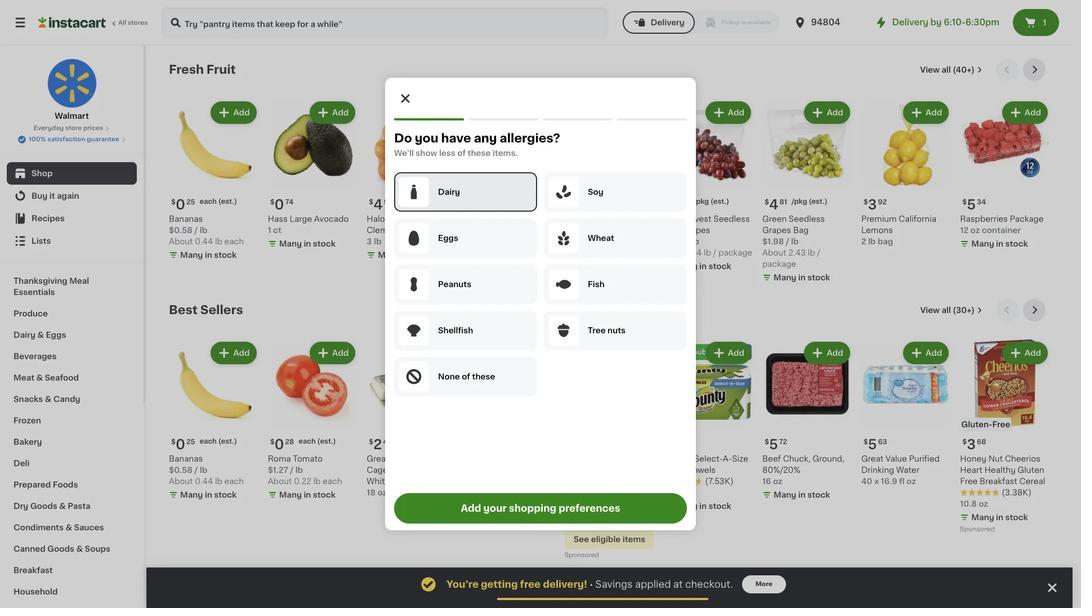 Task type: vqa. For each thing, say whether or not it's contained in the screenshot.
Avocado
yes



Task type: locate. For each thing, give the bounding box(es) containing it.
0 for $ 0 74
[[275, 198, 284, 211]]

california right the premium
[[899, 215, 937, 223]]

1 horizontal spatial sponsored badge image
[[565, 553, 599, 559]]

oz
[[971, 226, 980, 234], [773, 478, 783, 486], [907, 478, 916, 486], [378, 489, 387, 497], [979, 500, 989, 508], [597, 503, 607, 511]]

oz right 18 on the left bottom of page
[[378, 489, 387, 497]]

5 for $ 5 72
[[769, 438, 778, 451]]

2 bananas from the top
[[169, 455, 203, 463]]

1 vertical spatial bananas
[[169, 455, 203, 463]]

1 vertical spatial free
[[390, 467, 408, 474]]

1 vertical spatial 2
[[862, 238, 867, 245]]

of inside do you have any allergies? we'll show less of these items.
[[458, 149, 466, 157]]

many down container
[[972, 240, 995, 248]]

grapes down harvest
[[682, 226, 711, 234]]

0 horizontal spatial /pkg (est.)
[[694, 198, 730, 205]]

0 vertical spatial 0.44
[[195, 238, 213, 245]]

shopping
[[509, 504, 557, 513]]

& left candy
[[45, 395, 51, 403]]

0 vertical spatial eggs
[[438, 234, 459, 242]]

1 all from the top
[[942, 66, 951, 74]]

& left sauces
[[66, 524, 72, 532]]

oz right 16 in the right of the page
[[773, 478, 783, 486]]

$ inside $ 0 25 each (est.)
[[171, 199, 176, 205]]

$5.23 per package (estimated) element
[[664, 194, 754, 213]]

bananas $0.58 / lb about 0.44 lb each down $ 0 25 on the left of the page
[[169, 455, 244, 486]]

x right 40
[[875, 478, 879, 486]]

thanksgiving
[[14, 277, 67, 285]]

/ right $1.27
[[290, 467, 294, 474]]

$0.28 each (estimated) element
[[268, 434, 358, 454]]

0 horizontal spatial california
[[392, 215, 429, 223]]

value left grade
[[391, 455, 413, 463]]

healthy
[[985, 467, 1016, 474]]

/ down $ 0 25 each (est.)
[[195, 226, 198, 234]]

1 inside lime 42 1 each
[[565, 226, 568, 234]]

free
[[520, 580, 541, 589]]

$0.58 for 4
[[169, 226, 193, 234]]

0 for $ 0 25
[[176, 438, 185, 451]]

/pkg right 81
[[792, 198, 808, 205]]

0 horizontal spatial 1
[[268, 226, 271, 234]]

(est.) up harvest
[[711, 198, 730, 205]]

1 value from the left
[[391, 455, 413, 463]]

great
[[367, 455, 389, 463], [862, 455, 884, 463]]

$ inside $ 0 74
[[270, 199, 275, 205]]

1 each (est.) from the left
[[200, 438, 237, 445]]

2 item carousel region from the top
[[169, 299, 1051, 566]]

(est.) inside $4.81 per package (estimated) element
[[809, 198, 828, 205]]

0.44 down $ 0 25 on the left of the page
[[195, 478, 213, 486]]

goods down the condiments & sauces
[[47, 545, 74, 553]]

large down grade
[[410, 467, 432, 474]]

1 horizontal spatial california
[[899, 215, 937, 223]]

many down clementines
[[378, 251, 401, 259]]

value up water
[[886, 455, 907, 463]]

/pkg inside $4.81 per package (estimated) element
[[792, 198, 808, 205]]

canned
[[14, 545, 45, 553]]

1 horizontal spatial package
[[763, 260, 797, 268]]

1 horizontal spatial 3
[[868, 198, 877, 211]]

/pkg inside the $5.23 per package (estimated) element
[[694, 198, 709, 205]]

/pkg (est.) inside $4.81 per package (estimated) element
[[792, 198, 828, 205]]

0 horizontal spatial eggs
[[46, 331, 66, 339]]

hass
[[268, 215, 288, 223]]

$ for $ 3 68
[[963, 439, 967, 446]]

/ right 2.43
[[818, 249, 821, 257]]

4 left 97
[[374, 198, 383, 211]]

$ inside '$ 4 81'
[[765, 199, 769, 205]]

oz down raspberries at the right of the page
[[971, 226, 980, 234]]

1 horizontal spatial delivery
[[893, 18, 929, 26]]

grapes inside sun harvest seedless red grapes $2.18 / lb about 2.4 lb / package
[[682, 226, 711, 234]]

seedless up bag
[[789, 215, 825, 223]]

$ 5 72
[[765, 438, 788, 451]]

$ for $ 0 25
[[171, 439, 176, 446]]

$0.25 each (estimated) element
[[169, 194, 259, 213], [169, 434, 259, 454]]

bananas $0.58 / lb about 0.44 lb each down $ 0 25 each (est.)
[[169, 215, 244, 245]]

none
[[438, 373, 460, 381]]

1 vertical spatial 0.44
[[195, 478, 213, 486]]

0 vertical spatial package
[[719, 249, 753, 257]]

great inside great value grade aa cage free large white eggs 18 oz
[[367, 455, 389, 463]]

$0.58 down $ 0 25 on the left of the page
[[169, 467, 193, 474]]

treatment tracker modal dialog
[[146, 568, 1073, 608]]

2 vertical spatial eggs
[[392, 478, 412, 486]]

each (est.) inside $0.28 each (estimated) element
[[299, 438, 336, 445]]

you're getting free delivery!
[[447, 580, 588, 589]]

breakfast
[[980, 478, 1018, 486], [14, 567, 53, 575]]

1 horizontal spatial 2
[[473, 198, 481, 211]]

/pkg (est.) up harvest
[[694, 198, 730, 205]]

0 vertical spatial 42
[[586, 215, 596, 223]]

2 inside premium california lemons 2 lb bag
[[862, 238, 867, 245]]

42 up cage
[[383, 439, 392, 446]]

large inside hass large avocado 1 ct
[[290, 215, 312, 223]]

bananas $0.58 / lb about 0.44 lb each for 4
[[169, 215, 244, 245]]

0 vertical spatial $0.25 each (estimated) element
[[169, 194, 259, 213]]

1 vertical spatial 3
[[367, 238, 372, 245]]

see
[[574, 536, 589, 544]]

5 left the 23
[[670, 198, 679, 211]]

many in stock
[[279, 240, 336, 248], [576, 240, 633, 248], [972, 240, 1028, 248], [180, 251, 237, 259], [378, 251, 435, 259], [675, 262, 732, 270], [774, 274, 831, 281], [180, 491, 237, 499], [477, 491, 534, 499], [774, 491, 831, 499], [279, 491, 336, 499], [972, 514, 1028, 522], [576, 516, 633, 524]]

(est.) inside the $5.23 per package (estimated) element
[[711, 198, 730, 205]]

0 horizontal spatial value
[[391, 455, 413, 463]]

$0.25 each (estimated) element for 4
[[169, 194, 259, 213]]

1 bananas $0.58 / lb about 0.44 lb each from the top
[[169, 215, 244, 245]]

1 vertical spatial goods
[[47, 545, 74, 553]]

many
[[279, 240, 302, 248], [576, 240, 599, 248], [972, 240, 995, 248], [180, 251, 203, 259], [378, 251, 401, 259], [675, 262, 698, 270], [774, 274, 797, 281], [180, 491, 203, 499], [477, 491, 500, 499], [774, 491, 797, 499], [279, 491, 302, 499], [675, 503, 698, 511], [972, 514, 995, 522], [576, 516, 599, 524]]

dry goods & pasta link
[[7, 496, 137, 517]]

goods down prepared foods
[[30, 502, 57, 510]]

5 left 63
[[868, 438, 877, 451]]

1 vertical spatial of
[[462, 373, 470, 381]]

2 horizontal spatial eggs
[[438, 234, 459, 242]]

4 left 81
[[769, 198, 779, 211]]

honey
[[961, 455, 987, 463]]

(est.) left $ 0 74
[[218, 198, 237, 205]]

1 horizontal spatial dairy
[[438, 188, 460, 196]]

25 inside $ 0 25
[[186, 439, 195, 446]]

$ inside $ 5 63
[[864, 439, 868, 446]]

& for snacks
[[45, 395, 51, 403]]

sponsored badge image down 10.8 oz
[[961, 527, 995, 533]]

(est.) up tomato
[[317, 438, 336, 445]]

5 left 72
[[769, 438, 778, 451]]

ground,
[[813, 455, 845, 463]]

1 vertical spatial $0.25 each (estimated) element
[[169, 434, 259, 454]]

package inside sun harvest seedless red grapes $2.18 / lb about 2.4 lb / package
[[719, 249, 753, 257]]

many down 80%/20%
[[774, 491, 797, 499]]

premium california lemons 2 lb bag
[[862, 215, 937, 245]]

about inside sun harvest seedless red grapes $2.18 / lb about 2.4 lb / package
[[664, 249, 688, 257]]

18
[[367, 489, 376, 497]]

94804
[[811, 18, 841, 26]]

california inside premium california lemons 2 lb bag
[[899, 215, 937, 223]]

2 25 from the top
[[186, 439, 195, 446]]

1 25 from the top
[[186, 199, 195, 205]]

breakfast up household
[[14, 567, 53, 575]]

/ up 2.4
[[687, 238, 690, 245]]

0 horizontal spatial dairy
[[14, 331, 35, 339]]

great for 2
[[367, 455, 389, 463]]

all for 5
[[942, 66, 951, 74]]

each
[[200, 198, 217, 205], [570, 226, 590, 234], [224, 238, 244, 245], [200, 438, 217, 445], [299, 438, 316, 445], [224, 478, 244, 486], [323, 478, 342, 486]]

eggs down produce link
[[46, 331, 66, 339]]

0 vertical spatial of
[[458, 149, 466, 157]]

4 for $ 4 97
[[374, 198, 383, 211]]

in inside button
[[502, 491, 509, 499]]

stock inside the 12 ct many in stock
[[709, 503, 732, 511]]

1 vertical spatial 25
[[186, 439, 195, 446]]

x inside great value purified drinking water 40 x 16.9 fl oz
[[875, 478, 879, 486]]

(est.) right 81
[[809, 198, 828, 205]]

chuck,
[[783, 455, 811, 463]]

2 up the strawberries
[[473, 198, 481, 211]]

all stores
[[118, 20, 148, 26]]

1 vertical spatial package
[[763, 260, 797, 268]]

1 bananas from the top
[[169, 215, 203, 223]]

about down $1.98
[[763, 249, 787, 257]]

applied
[[635, 580, 671, 589]]

0 horizontal spatial 3
[[367, 238, 372, 245]]

1 vertical spatial 42
[[383, 439, 392, 446]]

5 left "34"
[[967, 198, 976, 211]]

★★★★★
[[664, 478, 703, 486], [664, 478, 703, 486], [961, 489, 1000, 497], [961, 489, 1000, 497], [565, 491, 604, 499], [565, 491, 604, 499]]

1 horizontal spatial 42
[[586, 215, 596, 223]]

free down heart
[[961, 478, 978, 486]]

eggs up the peanuts at the left top of page
[[438, 234, 459, 242]]

40
[[862, 478, 873, 486]]

0 vertical spatial ct
[[273, 226, 282, 234]]

1 vertical spatial all
[[942, 306, 951, 314]]

12 down raspberries at the right of the page
[[961, 226, 969, 234]]

2 up cage
[[374, 438, 382, 451]]

10.8 oz
[[961, 500, 989, 508]]

2 4 from the left
[[374, 198, 383, 211]]

0 for $ 0 33
[[572, 198, 581, 211]]

1 vertical spatial $0.58
[[169, 467, 193, 474]]

oz inside beef chuck, ground, 80%/20% 16 oz
[[773, 478, 783, 486]]

california up clementines
[[392, 215, 429, 223]]

63
[[878, 439, 887, 446]]

2 0.44 from the top
[[195, 478, 213, 486]]

best sellers
[[169, 304, 243, 316]]

sponsored badge image for honey nut cheerios heart healthy gluten free breakfast cereal
[[961, 527, 995, 533]]

0 vertical spatial goods
[[30, 502, 57, 510]]

1 grapes from the left
[[763, 226, 792, 234]]

of right less
[[458, 149, 466, 157]]

2 $0.25 each (estimated) element from the top
[[169, 434, 259, 454]]

items
[[623, 536, 646, 544]]

produce link
[[7, 303, 137, 324]]

raspberries
[[961, 215, 1008, 223]]

$ for $ 5 72
[[765, 439, 769, 446]]

/pkg (est.) right 81
[[792, 198, 828, 205]]

grapes down green
[[763, 226, 792, 234]]

0 vertical spatial bananas $0.58 / lb about 0.44 lb each
[[169, 215, 244, 245]]

2 all from the top
[[942, 306, 951, 314]]

dairy & eggs
[[14, 331, 66, 339]]

2 vertical spatial free
[[961, 478, 978, 486]]

product group
[[169, 99, 259, 263], [268, 99, 358, 252], [367, 99, 457, 263], [466, 99, 556, 236], [565, 99, 655, 252], [664, 99, 754, 274], [763, 99, 853, 285], [862, 99, 952, 247], [961, 99, 1051, 252], [169, 339, 259, 503], [268, 339, 358, 503], [367, 339, 457, 499], [466, 339, 556, 513], [565, 339, 655, 562], [664, 339, 754, 514], [763, 339, 853, 503], [862, 339, 952, 487], [961, 339, 1051, 536]]

great up drinking
[[862, 455, 884, 463]]

1 view from the top
[[921, 66, 940, 74]]

$ inside $ 0 25
[[171, 439, 176, 446]]

1 /pkg (est.) from the left
[[792, 198, 828, 205]]

california inside halos california clementines 3 lb
[[392, 215, 429, 223]]

1 horizontal spatial free
[[961, 478, 978, 486]]

/ right 2.4
[[714, 249, 717, 257]]

0 horizontal spatial 42
[[383, 439, 392, 446]]

large
[[290, 215, 312, 223], [410, 467, 432, 474]]

0 vertical spatial all
[[942, 66, 951, 74]]

5
[[670, 198, 679, 211], [967, 198, 976, 211], [769, 438, 778, 451], [868, 438, 877, 451]]

many up "your" at bottom
[[477, 491, 500, 499]]

2 /pkg (est.) from the left
[[694, 198, 730, 205]]

1 horizontal spatial /pkg
[[792, 198, 808, 205]]

add your shopping preferences button
[[394, 493, 687, 524]]

1 4 from the left
[[769, 198, 779, 211]]

2 down lemons
[[862, 238, 867, 245]]

1 /pkg from the left
[[792, 198, 808, 205]]

sponsored badge image down "see" on the right
[[565, 553, 599, 559]]

2 horizontal spatial free
[[993, 421, 1011, 429]]

25 for $ 0 25
[[186, 439, 195, 446]]

/pkg (est.) for 4
[[792, 198, 828, 205]]

delivery for delivery by 6:10-6:30pm
[[893, 18, 929, 26]]

purified
[[909, 455, 940, 463]]

& up beverages
[[37, 331, 44, 339]]

68
[[977, 439, 987, 446]]

42 inside $ 2 42
[[383, 439, 392, 446]]

package right 2.4
[[719, 249, 753, 257]]

size
[[732, 455, 749, 463]]

buy it again link
[[7, 185, 137, 207]]

$ inside $ 3 92
[[864, 199, 868, 205]]

2 vertical spatial 2
[[374, 438, 382, 451]]

value inside great value purified drinking water 40 x 16.9 fl oz
[[886, 455, 907, 463]]

0 vertical spatial breakfast
[[980, 478, 1018, 486]]

oz right fl
[[907, 478, 916, 486]]

in
[[304, 240, 311, 248], [601, 240, 608, 248], [997, 240, 1004, 248], [205, 251, 212, 259], [403, 251, 410, 259], [700, 262, 707, 270], [799, 274, 806, 281], [205, 491, 212, 499], [502, 491, 509, 499], [799, 491, 806, 499], [304, 491, 311, 499], [700, 503, 707, 511], [997, 514, 1004, 522], [601, 516, 608, 524]]

2 vertical spatial 3
[[967, 438, 976, 451]]

service type group
[[623, 11, 780, 34]]

0 vertical spatial bananas
[[169, 215, 203, 223]]

$ inside $ 5 34
[[963, 199, 967, 205]]

clementines
[[367, 226, 417, 234]]

2 grapes from the left
[[682, 226, 711, 234]]

guarantee
[[87, 136, 119, 143]]

2 each (est.) from the left
[[299, 438, 336, 445]]

all left (40+)
[[942, 66, 951, 74]]

value inside great value grade aa cage free large white eggs 18 oz
[[391, 455, 413, 463]]

$ inside '$ 0 28'
[[270, 439, 275, 446]]

/pkg (est.) for 23
[[694, 198, 730, 205]]

about down $1.27
[[268, 478, 292, 486]]

25 inside $ 0 25 each (est.)
[[186, 199, 195, 205]]

$4.81 per package (estimated) element
[[763, 194, 853, 213]]

$0.25 each (estimated) element for 2
[[169, 434, 259, 454]]

1 horizontal spatial breakfast
[[980, 478, 1018, 486]]

/pkg right the 23
[[694, 198, 709, 205]]

$ for $ 4 81
[[765, 199, 769, 205]]

each (est.) up tomato
[[299, 438, 336, 445]]

main content containing 0
[[146, 45, 1073, 608]]

$ inside $ 4 97
[[369, 199, 374, 205]]

3 down 'halos' on the top left of the page
[[367, 238, 372, 245]]

free up the nut
[[993, 421, 1011, 429]]

1 horizontal spatial each (est.)
[[299, 438, 336, 445]]

1 0.44 from the top
[[195, 238, 213, 245]]

1 horizontal spatial ct
[[674, 489, 682, 497]]

snacks & candy link
[[7, 389, 137, 410]]

1 seedless from the left
[[789, 215, 825, 223]]

seedless down the $5.23 per package (estimated) element
[[714, 215, 750, 223]]

2 view from the top
[[921, 306, 940, 314]]

1 vertical spatial large
[[410, 467, 432, 474]]

1 vertical spatial x
[[572, 503, 577, 511]]

dairy inside add your shopping preferences element
[[438, 188, 460, 196]]

package inside green seedless grapes bag $1.98 / lb about 2.43 lb / package
[[763, 260, 797, 268]]

ct inside the 12 ct many in stock
[[674, 489, 682, 497]]

0 horizontal spatial 12
[[664, 489, 672, 497]]

of right none
[[462, 373, 470, 381]]

3 left 92
[[868, 198, 877, 211]]

1 horizontal spatial great
[[862, 455, 884, 463]]

x
[[875, 478, 879, 486], [572, 503, 577, 511]]

0 vertical spatial item carousel region
[[169, 59, 1051, 290]]

97
[[384, 199, 392, 205]]

eggs right white
[[392, 478, 412, 486]]

of
[[458, 149, 466, 157], [462, 373, 470, 381]]

2 great from the left
[[862, 455, 884, 463]]

$ inside $ 2 42
[[369, 439, 374, 446]]

eggs inside great value grade aa cage free large white eggs 18 oz
[[392, 478, 412, 486]]

seedless
[[789, 215, 825, 223], [714, 215, 750, 223]]

breakfast down "healthy"
[[980, 478, 1018, 486]]

green
[[763, 215, 787, 223]]

$ for $ 0 25 each (est.)
[[171, 199, 176, 205]]

$ inside $ 0 33
[[567, 199, 572, 205]]

view left (30+)
[[921, 306, 940, 314]]

2.43
[[789, 249, 806, 257]]

delivery inside button
[[651, 19, 685, 26]]

2 california from the left
[[899, 215, 937, 223]]

view left (40+)
[[921, 66, 940, 74]]

main content
[[146, 45, 1073, 608]]

gluten-free
[[962, 421, 1011, 429]]

1 horizontal spatial eggs
[[392, 478, 412, 486]]

many down hass large avocado 1 ct
[[279, 240, 302, 248]]

$0.58 for 2
[[169, 467, 193, 474]]

0 vertical spatial 3
[[868, 198, 877, 211]]

(30+)
[[953, 306, 975, 314]]

(105)
[[606, 491, 627, 499]]

1 horizontal spatial seedless
[[789, 215, 825, 223]]

$ for $ 0 28
[[270, 439, 275, 446]]

0 horizontal spatial ct
[[273, 226, 282, 234]]

1 horizontal spatial large
[[410, 467, 432, 474]]

delivery for delivery
[[651, 19, 685, 26]]

1 vertical spatial bananas $0.58 / lb about 0.44 lb each
[[169, 455, 244, 486]]

0 horizontal spatial /pkg
[[694, 198, 709, 205]]

/pkg (est.) inside the $5.23 per package (estimated) element
[[694, 198, 730, 205]]

package down 2.43
[[763, 260, 797, 268]]

/
[[195, 226, 198, 234], [786, 238, 790, 245], [687, 238, 690, 245], [818, 249, 821, 257], [714, 249, 717, 257], [195, 467, 198, 474], [290, 467, 294, 474]]

2 horizontal spatial 1
[[1043, 19, 1047, 26]]

$ 5 34
[[963, 198, 987, 211]]

1 vertical spatial breakfast
[[14, 567, 53, 575]]

$ for $ 0 33
[[567, 199, 572, 205]]

many down paper
[[675, 503, 698, 511]]

2 vertical spatial sponsored badge image
[[565, 553, 599, 559]]

bananas down $ 0 25 each (est.)
[[169, 215, 203, 223]]

package
[[719, 249, 753, 257], [763, 260, 797, 268]]

(est.) for $ 0 25
[[218, 438, 237, 445]]

72
[[780, 439, 788, 446]]

ct down hass
[[273, 226, 282, 234]]

these down any on the top left
[[468, 149, 491, 157]]

1 vertical spatial dairy
[[14, 331, 35, 339]]

free inside honey nut cheerios heart healthy gluten free breakfast cereal
[[961, 478, 978, 486]]

3 left 68
[[967, 438, 976, 451]]

2 /pkg from the left
[[694, 198, 709, 205]]

& right meat
[[36, 374, 43, 382]]

0 horizontal spatial 2
[[374, 438, 382, 451]]

show
[[416, 149, 437, 157]]

1 vertical spatial 12
[[664, 489, 672, 497]]

(est.) for $ 0 28
[[317, 438, 336, 445]]

dairy down less
[[438, 188, 460, 196]]

many down 2.43
[[774, 274, 797, 281]]

$ 3 68
[[963, 438, 987, 451]]

these right none
[[472, 373, 495, 381]]

sponsored badge image for many in stock
[[466, 504, 500, 511]]

dairy down produce
[[14, 331, 35, 339]]

$ inside the '$ 5 72'
[[765, 439, 769, 446]]

2 $0.58 from the top
[[169, 467, 193, 474]]

add
[[233, 109, 250, 117], [332, 109, 349, 117], [728, 109, 745, 117], [827, 109, 844, 117], [926, 109, 943, 117], [1025, 109, 1042, 117], [233, 349, 250, 357], [332, 349, 349, 357], [431, 349, 448, 357], [530, 349, 547, 357], [629, 349, 646, 357], [728, 349, 745, 357], [827, 349, 844, 357], [926, 349, 943, 357], [1025, 349, 1042, 357], [461, 504, 481, 513]]

None search field
[[161, 7, 608, 38]]

0 horizontal spatial each (est.)
[[200, 438, 237, 445]]

1 horizontal spatial x
[[875, 478, 879, 486]]

1 california from the left
[[392, 215, 429, 223]]

42
[[586, 215, 596, 223], [383, 439, 392, 446]]

1 horizontal spatial 4
[[769, 198, 779, 211]]

great up cage
[[367, 455, 389, 463]]

0 horizontal spatial sponsored badge image
[[466, 504, 500, 511]]

1 horizontal spatial grapes
[[763, 226, 792, 234]]

free right cage
[[390, 467, 408, 474]]

2 seedless from the left
[[714, 215, 750, 223]]

dairy for dairy & eggs
[[14, 331, 35, 339]]

$ 2 42
[[369, 438, 392, 451]]

0 vertical spatial dairy
[[438, 188, 460, 196]]

0 vertical spatial large
[[290, 215, 312, 223]]

great inside great value purified drinking water 40 x 16.9 fl oz
[[862, 455, 884, 463]]

0 horizontal spatial grapes
[[682, 226, 711, 234]]

2 inside 2 strawberries
[[473, 198, 481, 211]]

canned goods & soups link
[[7, 539, 137, 560]]

1 $0.25 each (estimated) element from the top
[[169, 194, 259, 213]]

1 $0.58 from the top
[[169, 226, 193, 234]]

produce
[[14, 310, 48, 318]]

2 value from the left
[[886, 455, 907, 463]]

1 great from the left
[[367, 455, 389, 463]]

1 vertical spatial ct
[[674, 489, 682, 497]]

about down $ 0 25 each (est.)
[[169, 238, 193, 245]]

0.44 for 4
[[195, 238, 213, 245]]

0 vertical spatial 25
[[186, 199, 195, 205]]

0
[[176, 198, 185, 211], [275, 198, 284, 211], [572, 198, 581, 211], [176, 438, 185, 451], [275, 438, 284, 451]]

0 vertical spatial $0.58
[[169, 226, 193, 234]]

recipes link
[[7, 207, 137, 230]]

$ 0 25 each (est.)
[[171, 198, 237, 211]]

item carousel region
[[169, 59, 1051, 290], [169, 299, 1051, 566]]

$ 4 81
[[765, 198, 787, 211]]

0 horizontal spatial free
[[390, 467, 408, 474]]

0 vertical spatial sponsored badge image
[[466, 504, 500, 511]]

1 horizontal spatial 12
[[961, 226, 969, 234]]

ct down paper
[[674, 489, 682, 497]]

oz inside great value purified drinking water 40 x 16.9 fl oz
[[907, 478, 916, 486]]

$
[[171, 199, 176, 205], [765, 199, 769, 205], [270, 199, 275, 205], [369, 199, 374, 205], [567, 199, 572, 205], [864, 199, 868, 205], [963, 199, 967, 205], [171, 439, 176, 446], [765, 439, 769, 446], [270, 439, 275, 446], [369, 439, 374, 446], [864, 439, 868, 446], [963, 439, 967, 446]]

value
[[391, 455, 413, 463], [886, 455, 907, 463]]

(7.53k)
[[705, 478, 734, 486]]

about inside green seedless grapes bag $1.98 / lb about 2.43 lb / package
[[763, 249, 787, 257]]

1 vertical spatial view
[[921, 306, 940, 314]]

avocado
[[314, 215, 349, 223]]

0 vertical spatial view
[[921, 66, 940, 74]]

2 horizontal spatial 3
[[967, 438, 976, 451]]

walmart
[[55, 112, 89, 120]]

dairy for dairy
[[438, 188, 460, 196]]

tree
[[588, 327, 606, 335]]

red
[[664, 226, 680, 234]]

3 for $ 3 92
[[868, 198, 877, 211]]

large down 74
[[290, 215, 312, 223]]

0 vertical spatial these
[[468, 149, 491, 157]]

0 horizontal spatial breakfast
[[14, 567, 53, 575]]

/pkg for 4
[[792, 198, 808, 205]]

0 horizontal spatial great
[[367, 455, 389, 463]]

2 horizontal spatial 2
[[862, 238, 867, 245]]

sponsored badge image
[[466, 504, 500, 511], [961, 527, 995, 533], [565, 553, 599, 559]]

all left (30+)
[[942, 306, 951, 314]]

/pkg for 23
[[694, 198, 709, 205]]

(est.) inside $0.28 each (estimated) element
[[317, 438, 336, 445]]

2 horizontal spatial sponsored badge image
[[961, 527, 995, 533]]

0 horizontal spatial large
[[290, 215, 312, 223]]

2 bananas $0.58 / lb about 0.44 lb each from the top
[[169, 455, 244, 486]]

1 horizontal spatial 1
[[565, 226, 568, 234]]

0 vertical spatial 12
[[961, 226, 969, 234]]

add inside button
[[461, 504, 481, 513]]

california for halos california clementines 3 lb
[[392, 215, 429, 223]]

0.44 down $ 0 25 each (est.)
[[195, 238, 213, 245]]

/ inside roma tomato $1.27 / lb about 0.22 lb each
[[290, 467, 294, 474]]

checkout.
[[686, 580, 733, 589]]

seedless inside green seedless grapes bag $1.98 / lb about 2.43 lb / package
[[789, 215, 825, 223]]

$ inside $ 3 68
[[963, 439, 967, 446]]

0 horizontal spatial 4
[[374, 198, 383, 211]]

1 inside button
[[1043, 19, 1047, 26]]

household
[[14, 588, 58, 596]]

16.9
[[881, 478, 898, 486]]

all for 3
[[942, 306, 951, 314]]



Task type: describe. For each thing, give the bounding box(es) containing it.
4 for $ 4 81
[[769, 198, 779, 211]]

8
[[565, 503, 570, 511]]

many in stock button
[[466, 339, 556, 503]]

fresh
[[169, 64, 204, 75]]

10.8
[[961, 500, 977, 508]]

paper
[[664, 467, 687, 474]]

3 for $ 3 68
[[967, 438, 976, 451]]

shop
[[32, 170, 53, 177]]

81
[[780, 199, 787, 205]]

28
[[285, 439, 294, 446]]

42 inside lime 42 1 each
[[586, 215, 596, 223]]

gluten
[[1018, 467, 1045, 474]]

& for condiments
[[66, 524, 72, 532]]

best
[[169, 304, 198, 316]]

frozen link
[[7, 410, 137, 431]]

walmart logo image
[[47, 59, 97, 108]]

many down 10.8 oz
[[972, 514, 995, 522]]

savings
[[596, 580, 633, 589]]

bananas $0.58 / lb about 0.44 lb each for 2
[[169, 455, 244, 486]]

0 vertical spatial free
[[993, 421, 1011, 429]]

eligible
[[591, 536, 621, 544]]

lb inside halos california clementines 3 lb
[[374, 238, 382, 245]]

soy
[[588, 188, 604, 196]]

$ 0 74
[[270, 198, 294, 211]]

each inside $ 0 25 each (est.)
[[200, 198, 217, 205]]

all stores link
[[38, 7, 149, 38]]

6:30pm
[[966, 18, 1000, 26]]

free inside great value grade aa cage free large white eggs 18 oz
[[390, 467, 408, 474]]

& for dairy
[[37, 331, 44, 339]]

92
[[878, 199, 887, 205]]

$ 4 97
[[369, 198, 392, 211]]

frozen
[[14, 417, 41, 425]]

delivery by 6:10-6:30pm
[[893, 18, 1000, 26]]

condiments
[[14, 524, 64, 532]]

bounty
[[664, 455, 693, 463]]

lime 42 1 each
[[565, 215, 596, 234]]

grapes inside green seedless grapes bag $1.98 / lb about 2.43 lb / package
[[763, 226, 792, 234]]

25 for $ 0 25 each (est.)
[[186, 199, 195, 205]]

3 inside halos california clementines 3 lb
[[367, 238, 372, 245]]

5 for $ 5 63
[[868, 438, 877, 451]]

100% satisfaction guarantee
[[29, 136, 119, 143]]

$ 3 92
[[864, 198, 887, 211]]

& left pasta
[[59, 502, 66, 510]]

0 horizontal spatial x
[[572, 503, 577, 511]]

& for meat
[[36, 374, 43, 382]]

•
[[590, 580, 593, 589]]

beef
[[763, 455, 781, 463]]

fish
[[588, 281, 605, 288]]

items.
[[493, 149, 518, 157]]

lb inside premium california lemons 2 lb bag
[[869, 238, 876, 245]]

each inside lime 42 1 each
[[570, 226, 590, 234]]

great for 5
[[862, 455, 884, 463]]

meat & seafood
[[14, 374, 79, 382]]

view all (30+)
[[921, 306, 975, 314]]

$1.98
[[763, 238, 784, 245]]

& left soups
[[76, 545, 83, 553]]

12 inside the 12 ct many in stock
[[664, 489, 672, 497]]

many down preferences
[[576, 516, 599, 524]]

household link
[[7, 581, 137, 603]]

large inside great value grade aa cage free large white eggs 18 oz
[[410, 467, 432, 474]]

(est.) for $ 4 81
[[809, 198, 828, 205]]

fresh fruit
[[169, 64, 236, 75]]

1 item carousel region from the top
[[169, 59, 1051, 290]]

many down $ 0 25 each (est.)
[[180, 251, 203, 259]]

stock inside button
[[511, 491, 534, 499]]

view for 5
[[921, 66, 940, 74]]

prices
[[83, 125, 103, 131]]

(40+)
[[953, 66, 975, 74]]

seedless inside sun harvest seedless red grapes $2.18 / lb about 2.4 lb / package
[[714, 215, 750, 223]]

(est.) inside $ 0 25 each (est.)
[[218, 198, 237, 205]]

oz inside raspberries package 12 oz container
[[971, 226, 980, 234]]

100%
[[29, 136, 46, 143]]

allergies?
[[500, 132, 560, 144]]

canned goods & soups
[[14, 545, 110, 553]]

bananas for 2
[[169, 455, 203, 463]]

oz right 1.48
[[597, 503, 607, 511]]

0.44 for 2
[[195, 478, 213, 486]]

add your shopping preferences element
[[385, 78, 696, 531]]

bounty select-a-size paper towels
[[664, 455, 749, 474]]

/ down $ 0 25 on the left of the page
[[195, 467, 198, 474]]

many inside the 12 ct many in stock
[[675, 503, 698, 511]]

bananas for 4
[[169, 215, 203, 223]]

towels
[[689, 467, 716, 474]]

california for premium california lemons 2 lb bag
[[899, 215, 937, 223]]

dry
[[14, 502, 28, 510]]

goods for canned
[[47, 545, 74, 553]]

1 vertical spatial these
[[472, 373, 495, 381]]

$ for $ 0 74
[[270, 199, 275, 205]]

sellers
[[200, 304, 243, 316]]

33
[[582, 199, 591, 205]]

many down lime 42 1 each
[[576, 240, 599, 248]]

5 for $ 5 34
[[967, 198, 976, 211]]

many inside button
[[477, 491, 500, 499]]

we'll
[[394, 149, 414, 157]]

1.48
[[579, 503, 595, 511]]

these inside do you have any allergies? we'll show less of these items.
[[468, 149, 491, 157]]

sun
[[664, 215, 679, 223]]

peanuts
[[438, 281, 472, 288]]

oz inside great value grade aa cage free large white eggs 18 oz
[[378, 489, 387, 497]]

each (est.) for $ 0 25
[[200, 438, 237, 445]]

instacart logo image
[[38, 16, 106, 29]]

delivery by 6:10-6:30pm link
[[875, 16, 1000, 29]]

1 vertical spatial eggs
[[46, 331, 66, 339]]

$ for $ 4 97
[[369, 199, 374, 205]]

honey nut cheerios heart healthy gluten free breakfast cereal
[[961, 455, 1046, 486]]

getting
[[481, 580, 518, 589]]

tree nuts
[[588, 327, 626, 335]]

ct inside hass large avocado 1 ct
[[273, 226, 282, 234]]

many in stock inside many in stock button
[[477, 491, 534, 499]]

(3.38k)
[[1002, 489, 1032, 497]]

beef chuck, ground, 80%/20% 16 oz
[[763, 455, 845, 486]]

snacks
[[14, 395, 43, 403]]

everyday store prices link
[[34, 124, 110, 133]]

oz right 10.8
[[979, 500, 989, 508]]

value for 5
[[886, 455, 907, 463]]

your
[[484, 504, 507, 513]]

many down $ 0 25 on the left of the page
[[180, 491, 203, 499]]

heart
[[961, 467, 983, 474]]

12 inside raspberries package 12 oz container
[[961, 226, 969, 234]]

1 inside hass large avocado 1 ct
[[268, 226, 271, 234]]

view all (30+) button
[[916, 299, 987, 321]]

breakfast inside honey nut cheerios heart healthy gluten free breakfast cereal
[[980, 478, 1018, 486]]

shellfish
[[438, 327, 473, 335]]

raspberries package 12 oz container
[[961, 215, 1044, 234]]

eggs inside add your shopping preferences element
[[438, 234, 459, 242]]

great value grade aa cage free large white eggs 18 oz
[[367, 455, 451, 497]]

pasta
[[68, 502, 90, 510]]

lists
[[32, 237, 51, 245]]

/ right $1.98
[[786, 238, 790, 245]]

fruit
[[207, 64, 236, 75]]

$ for $ 5 34
[[963, 199, 967, 205]]

$ for $ 5 63
[[864, 439, 868, 446]]

wheat
[[588, 234, 614, 242]]

satisfaction
[[47, 136, 85, 143]]

view all (40+) button
[[916, 59, 987, 81]]

about inside roma tomato $1.27 / lb about 0.22 lb each
[[268, 478, 292, 486]]

dairy & eggs link
[[7, 324, 137, 346]]

each inside roma tomato $1.27 / lb about 0.22 lb each
[[323, 478, 342, 486]]

$ for $ 2 42
[[369, 439, 374, 446]]

cereal
[[1020, 478, 1046, 486]]

soups
[[85, 545, 110, 553]]

each (est.) for $ 0 28
[[299, 438, 336, 445]]

0 for $ 0 28
[[275, 438, 284, 451]]

at
[[674, 580, 683, 589]]

in inside the 12 ct many in stock
[[700, 503, 707, 511]]

many down 0.22
[[279, 491, 302, 499]]

80%/20%
[[763, 467, 801, 474]]

add your shopping preferences
[[461, 504, 621, 513]]

view for 3
[[921, 306, 940, 314]]

about down $ 0 25 on the left of the page
[[169, 478, 193, 486]]

meat & seafood link
[[7, 367, 137, 389]]

$ for $ 3 92
[[864, 199, 868, 205]]

94804 button
[[793, 7, 861, 38]]

tomato
[[293, 455, 323, 463]]

0.22
[[294, 478, 311, 486]]

beverages
[[14, 353, 57, 361]]

many down 2.4
[[675, 262, 698, 270]]

buy
[[32, 192, 48, 200]]

0 for $ 0 25 each (est.)
[[176, 198, 185, 211]]

roma
[[268, 455, 291, 463]]

value for 2
[[391, 455, 413, 463]]

you're
[[447, 580, 479, 589]]

goods for dry
[[30, 502, 57, 510]]

store
[[65, 125, 82, 131]]

nuts
[[608, 327, 626, 335]]

do you have any allergies? we'll show less of these items.
[[394, 132, 560, 157]]

sauces
[[74, 524, 104, 532]]



